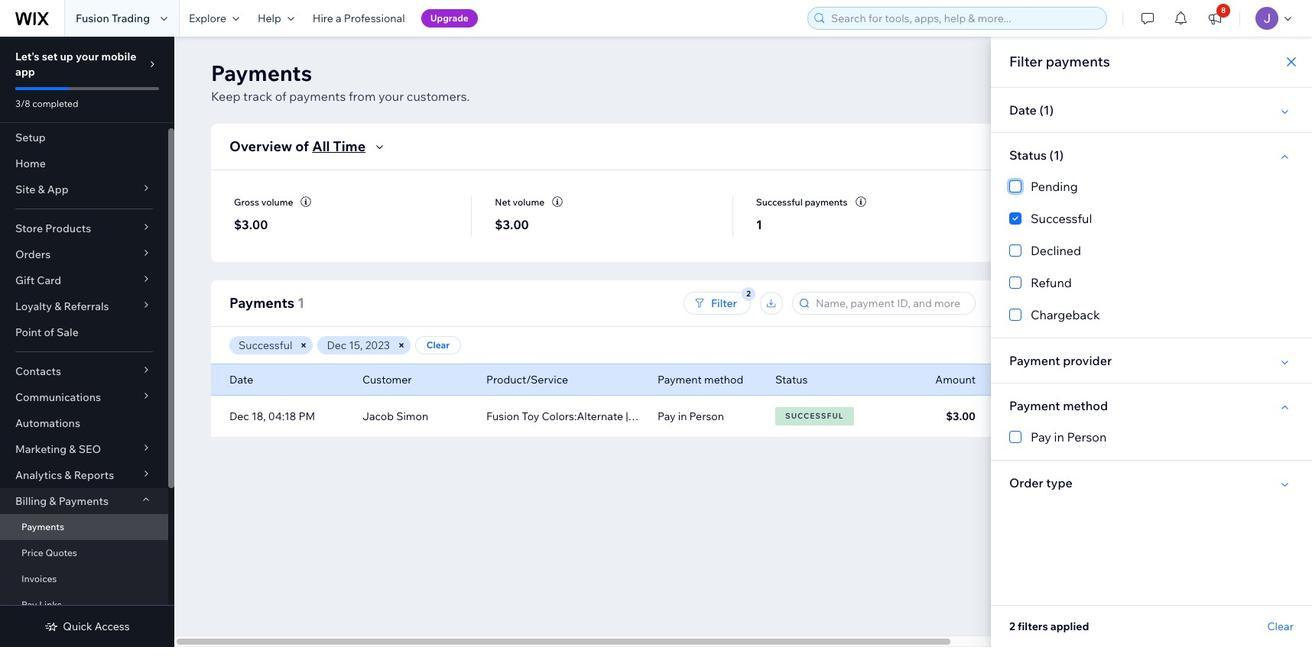 Task type: locate. For each thing, give the bounding box(es) containing it.
1 horizontal spatial $3.00
[[495, 217, 529, 233]]

volume for net volume
[[513, 196, 545, 208]]

1 horizontal spatial payment method
[[1010, 399, 1108, 414]]

Successful checkbox
[[1010, 210, 1294, 228]]

1 horizontal spatial pay
[[658, 410, 676, 424]]

pay
[[658, 410, 676, 424], [1031, 430, 1052, 445], [21, 600, 37, 611]]

1 vertical spatial of
[[295, 138, 309, 155]]

gift
[[15, 274, 35, 288]]

loyalty
[[15, 300, 52, 314]]

$3.00 for net
[[495, 217, 529, 233]]

Chargeback checkbox
[[1010, 306, 1294, 324]]

date up 18,
[[229, 373, 253, 387]]

1 horizontal spatial clear button
[[1268, 620, 1294, 634]]

help button
[[249, 0, 304, 37]]

0 vertical spatial pay in person
[[658, 410, 724, 424]]

0 horizontal spatial $3.00
[[234, 217, 268, 233]]

volume for gross volume
[[261, 196, 293, 208]]

2 volume from the left
[[513, 196, 545, 208]]

0 vertical spatial filter
[[1010, 53, 1043, 70]]

pay in person right 'text'
[[658, 410, 724, 424]]

1 horizontal spatial of
[[275, 89, 287, 104]]

& inside popup button
[[69, 443, 76, 457]]

refund
[[1031, 275, 1072, 291]]

1 vertical spatial date
[[229, 373, 253, 387]]

0 horizontal spatial clear button
[[415, 337, 461, 355]]

pay right 'text'
[[658, 410, 676, 424]]

1 vertical spatial pay in person
[[1031, 430, 1107, 445]]

person
[[690, 410, 724, 424], [1068, 430, 1107, 445]]

fusion for fusion trading
[[76, 11, 109, 25]]

your right from
[[379, 89, 404, 104]]

$3.00 for gross
[[234, 217, 268, 233]]

0 vertical spatial fusion
[[76, 11, 109, 25]]

& right "billing"
[[49, 495, 56, 509]]

volume right gross
[[261, 196, 293, 208]]

payment down 'payment provider'
[[1010, 399, 1061, 414]]

status up pending on the right of page
[[1010, 148, 1047, 163]]

Pay in Person checkbox
[[1010, 428, 1294, 447]]

1 vertical spatial 1
[[298, 295, 305, 312]]

0 vertical spatial clear button
[[415, 337, 461, 355]]

all time button
[[312, 138, 389, 156]]

pay left links at the left bottom of the page
[[21, 600, 37, 611]]

your right up
[[76, 50, 99, 63]]

2 vertical spatial of
[[44, 326, 54, 340]]

site & app button
[[0, 177, 168, 203]]

2 vertical spatial pay
[[21, 600, 37, 611]]

1 horizontal spatial dec
[[327, 339, 347, 353]]

quick access button
[[45, 620, 130, 634]]

clear button
[[415, 337, 461, 355], [1268, 620, 1294, 634]]

8
[[1222, 5, 1226, 15]]

$3.00 down gross
[[234, 217, 268, 233]]

payment method up "field???:yes"
[[658, 373, 744, 387]]

method up another
[[705, 373, 744, 387]]

dec left 15,
[[327, 339, 347, 353]]

0 horizontal spatial payments
[[289, 89, 346, 104]]

2 | from the left
[[716, 410, 719, 424]]

loyalty & referrals
[[15, 300, 109, 314]]

0 vertical spatial (1)
[[1040, 103, 1054, 118]]

dec for dec 18, 04:18 pm
[[229, 410, 249, 424]]

1 vertical spatial fusion
[[487, 410, 520, 424]]

in
[[678, 410, 687, 424], [1055, 430, 1065, 445]]

0 vertical spatial dec
[[327, 339, 347, 353]]

2 horizontal spatial payments
[[1046, 53, 1111, 70]]

loyalty & referrals button
[[0, 294, 168, 320]]

fusion for fusion toy colors:alternate | text field???:yes | another field:
[[487, 410, 520, 424]]

customer
[[363, 373, 412, 387]]

of inside point of sale link
[[44, 326, 54, 340]]

payment up "field???:yes"
[[658, 373, 702, 387]]

1 vertical spatial your
[[379, 89, 404, 104]]

(1) up the status (1)
[[1040, 103, 1054, 118]]

Search for tools, apps, help & more... field
[[827, 8, 1102, 29]]

1 volume from the left
[[261, 196, 293, 208]]

0 horizontal spatial payment method
[[658, 373, 744, 387]]

payments keep track of payments from your customers.
[[211, 60, 470, 104]]

1 vertical spatial payments
[[289, 89, 346, 104]]

invoices
[[21, 574, 57, 585]]

0 vertical spatial person
[[690, 410, 724, 424]]

status (1)
[[1010, 148, 1064, 163]]

app
[[15, 65, 35, 79]]

filter inside button
[[711, 297, 737, 311]]

automations link
[[0, 411, 168, 437]]

1 horizontal spatial fusion
[[487, 410, 520, 424]]

payments inside dropdown button
[[59, 495, 109, 509]]

(1)
[[1040, 103, 1054, 118], [1050, 148, 1064, 163]]

volume
[[261, 196, 293, 208], [513, 196, 545, 208]]

pay up order type
[[1031, 430, 1052, 445]]

$3.00 down the net volume
[[495, 217, 529, 233]]

product/service
[[487, 373, 568, 387]]

volume right net
[[513, 196, 545, 208]]

0 horizontal spatial |
[[626, 410, 628, 424]]

0 horizontal spatial method
[[705, 373, 744, 387]]

orders button
[[0, 242, 168, 268]]

$3.00
[[234, 217, 268, 233], [495, 217, 529, 233], [946, 410, 976, 424]]

|
[[626, 410, 628, 424], [716, 410, 719, 424]]

1 horizontal spatial |
[[716, 410, 719, 424]]

& right loyalty
[[54, 300, 61, 314]]

0 vertical spatial status
[[1010, 148, 1047, 163]]

products
[[45, 222, 91, 236]]

billing
[[15, 495, 47, 509]]

1 horizontal spatial date
[[1010, 103, 1037, 118]]

0 vertical spatial date
[[1010, 103, 1037, 118]]

1 vertical spatial clear
[[1268, 620, 1294, 634]]

(1) up pending on the right of page
[[1050, 148, 1064, 163]]

0 horizontal spatial volume
[[261, 196, 293, 208]]

hire a professional link
[[304, 0, 414, 37]]

0 horizontal spatial of
[[44, 326, 54, 340]]

1 horizontal spatial your
[[379, 89, 404, 104]]

1 horizontal spatial person
[[1068, 430, 1107, 445]]

date up the status (1)
[[1010, 103, 1037, 118]]

dec
[[327, 339, 347, 353], [229, 410, 249, 424]]

1 vertical spatial dec
[[229, 410, 249, 424]]

1 horizontal spatial pay in person
[[1031, 430, 1107, 445]]

fusion trading
[[76, 11, 150, 25]]

1 vertical spatial pay
[[1031, 430, 1052, 445]]

person right 'text'
[[690, 410, 724, 424]]

text
[[631, 410, 652, 424]]

1 horizontal spatial volume
[[513, 196, 545, 208]]

(1) for (1)
[[1050, 148, 1064, 163]]

| left 'text'
[[626, 410, 628, 424]]

payments inside payments keep track of payments from your customers.
[[211, 60, 312, 86]]

2
[[1010, 620, 1016, 634]]

0 vertical spatial your
[[76, 50, 99, 63]]

0 horizontal spatial pay in person
[[658, 410, 724, 424]]

1 vertical spatial (1)
[[1050, 148, 1064, 163]]

of
[[275, 89, 287, 104], [295, 138, 309, 155], [44, 326, 54, 340]]

1 vertical spatial person
[[1068, 430, 1107, 445]]

payment left provider
[[1010, 353, 1061, 369]]

& right site
[[38, 183, 45, 197]]

pay in person up type
[[1031, 430, 1107, 445]]

sidebar element
[[0, 37, 174, 648]]

0 horizontal spatial pay
[[21, 600, 37, 611]]

invoices link
[[0, 567, 168, 593]]

payment method
[[658, 373, 744, 387], [1010, 399, 1108, 414]]

fusion left "trading"
[[76, 11, 109, 25]]

professional
[[344, 11, 405, 25]]

1 horizontal spatial in
[[1055, 430, 1065, 445]]

jacob simon
[[363, 410, 428, 424]]

&
[[38, 183, 45, 197], [54, 300, 61, 314], [69, 443, 76, 457], [64, 469, 72, 483], [49, 495, 56, 509]]

chargeback
[[1031, 308, 1100, 323]]

2 horizontal spatial of
[[295, 138, 309, 155]]

0 vertical spatial of
[[275, 89, 287, 104]]

1 horizontal spatial clear
[[1268, 620, 1294, 634]]

trading
[[112, 11, 150, 25]]

analytics & reports button
[[0, 463, 168, 489]]

status for status
[[776, 373, 808, 387]]

of right track
[[275, 89, 287, 104]]

1 vertical spatial method
[[1063, 399, 1108, 414]]

store products button
[[0, 216, 168, 242]]

15,
[[349, 339, 363, 353]]

automations
[[15, 417, 80, 431]]

date
[[1010, 103, 1037, 118], [229, 373, 253, 387]]

fusion left toy
[[487, 410, 520, 424]]

0 horizontal spatial your
[[76, 50, 99, 63]]

payments for filter payments
[[1046, 53, 1111, 70]]

0 horizontal spatial date
[[229, 373, 253, 387]]

person up type
[[1068, 430, 1107, 445]]

1 | from the left
[[626, 410, 628, 424]]

2 vertical spatial payment
[[1010, 399, 1061, 414]]

(1) for payments
[[1040, 103, 1054, 118]]

of for point of sale
[[44, 326, 54, 340]]

& left reports
[[64, 469, 72, 483]]

2 vertical spatial payments
[[805, 196, 848, 208]]

0 horizontal spatial in
[[678, 410, 687, 424]]

net
[[495, 196, 511, 208]]

method down provider
[[1063, 399, 1108, 414]]

0 vertical spatial payment method
[[658, 373, 744, 387]]

your
[[76, 50, 99, 63], [379, 89, 404, 104]]

in up type
[[1055, 430, 1065, 445]]

track
[[243, 89, 272, 104]]

payments
[[211, 60, 312, 86], [229, 295, 294, 312], [59, 495, 109, 509], [21, 522, 64, 533]]

1 vertical spatial filter
[[711, 297, 737, 311]]

& for site
[[38, 183, 45, 197]]

pay links
[[21, 600, 62, 611]]

Declined checkbox
[[1010, 242, 1294, 260]]

status for status (1)
[[1010, 148, 1047, 163]]

0 horizontal spatial dec
[[229, 410, 249, 424]]

filter button
[[684, 292, 751, 315]]

payments for payments 1
[[229, 295, 294, 312]]

billing & payments
[[15, 495, 109, 509]]

of left all
[[295, 138, 309, 155]]

status up field:
[[776, 373, 808, 387]]

| left another
[[716, 410, 719, 424]]

& for billing
[[49, 495, 56, 509]]

successful inside 'option'
[[1031, 211, 1093, 226]]

2 horizontal spatial pay
[[1031, 430, 1052, 445]]

payment
[[1010, 353, 1061, 369], [658, 373, 702, 387], [1010, 399, 1061, 414]]

type
[[1047, 476, 1073, 491]]

1 vertical spatial payment method
[[1010, 399, 1108, 414]]

0 horizontal spatial person
[[690, 410, 724, 424]]

1 horizontal spatial filter
[[1010, 53, 1043, 70]]

app
[[47, 183, 69, 197]]

& left seo
[[69, 443, 76, 457]]

1 vertical spatial in
[[1055, 430, 1065, 445]]

method
[[705, 373, 744, 387], [1063, 399, 1108, 414]]

filter
[[1010, 53, 1043, 70], [711, 297, 737, 311]]

0 horizontal spatial clear
[[427, 340, 450, 351]]

in right 'text'
[[678, 410, 687, 424]]

0 horizontal spatial status
[[776, 373, 808, 387]]

1 horizontal spatial 1
[[756, 217, 762, 233]]

reports
[[74, 469, 114, 483]]

1 vertical spatial status
[[776, 373, 808, 387]]

0 horizontal spatial fusion
[[76, 11, 109, 25]]

0 vertical spatial payment
[[1010, 353, 1061, 369]]

billing & payments button
[[0, 489, 168, 515]]

0 vertical spatial 1
[[756, 217, 762, 233]]

1 horizontal spatial method
[[1063, 399, 1108, 414]]

pay in person
[[658, 410, 724, 424], [1031, 430, 1107, 445]]

payment method down 'payment provider'
[[1010, 399, 1108, 414]]

0 vertical spatial clear
[[427, 340, 450, 351]]

0 horizontal spatial filter
[[711, 297, 737, 311]]

dec left 18,
[[229, 410, 249, 424]]

1 horizontal spatial payments
[[805, 196, 848, 208]]

date for date (1)
[[1010, 103, 1037, 118]]

of left sale
[[44, 326, 54, 340]]

contacts
[[15, 365, 61, 379]]

jacob
[[363, 410, 394, 424]]

dec 18, 04:18 pm
[[229, 410, 315, 424]]

declined
[[1031, 243, 1082, 259]]

$3.00 down amount
[[946, 410, 976, 424]]

1 horizontal spatial status
[[1010, 148, 1047, 163]]

0 vertical spatial payments
[[1046, 53, 1111, 70]]

sale
[[57, 326, 79, 340]]

home link
[[0, 151, 168, 177]]

price
[[21, 548, 43, 559]]

let's set up your mobile app
[[15, 50, 136, 79]]



Task type: vqa. For each thing, say whether or not it's contained in the screenshot.
rightmost the Fusion
yes



Task type: describe. For each thing, give the bounding box(es) containing it.
upgrade
[[430, 12, 469, 24]]

another
[[721, 410, 762, 424]]

help
[[258, 11, 281, 25]]

in inside checkbox
[[1055, 430, 1065, 445]]

1 vertical spatial clear button
[[1268, 620, 1294, 634]]

overview
[[229, 138, 292, 155]]

quotes
[[45, 548, 77, 559]]

payments for payments
[[21, 522, 64, 533]]

2023
[[365, 339, 390, 353]]

1 vertical spatial payment
[[658, 373, 702, 387]]

of for overview of
[[295, 138, 309, 155]]

a
[[336, 11, 342, 25]]

filter for filter payments
[[1010, 53, 1043, 70]]

price quotes link
[[0, 541, 168, 567]]

seo
[[79, 443, 101, 457]]

gift card button
[[0, 268, 168, 294]]

payments 1
[[229, 295, 305, 312]]

gross volume
[[234, 196, 293, 208]]

order type
[[1010, 476, 1073, 491]]

Refund checkbox
[[1010, 274, 1294, 292]]

quick
[[63, 620, 92, 634]]

payments for payments keep track of payments from your customers.
[[211, 60, 312, 86]]

site & app
[[15, 183, 69, 197]]

setup link
[[0, 125, 168, 151]]

upgrade button
[[421, 9, 478, 28]]

quick access
[[63, 620, 130, 634]]

hire a professional
[[313, 11, 405, 25]]

provider
[[1063, 353, 1112, 369]]

up
[[60, 50, 73, 63]]

2 filters applied
[[1010, 620, 1090, 634]]

payment provider
[[1010, 353, 1112, 369]]

amount
[[936, 373, 976, 387]]

gift card
[[15, 274, 61, 288]]

home
[[15, 157, 46, 171]]

site
[[15, 183, 35, 197]]

Pending checkbox
[[1010, 177, 1294, 196]]

point of sale
[[15, 326, 79, 340]]

access
[[95, 620, 130, 634]]

date (1)
[[1010, 103, 1054, 118]]

filters
[[1018, 620, 1048, 634]]

& for analytics
[[64, 469, 72, 483]]

filter for filter
[[711, 297, 737, 311]]

successful payments
[[756, 196, 848, 208]]

net volume
[[495, 196, 545, 208]]

person inside checkbox
[[1068, 430, 1107, 445]]

pending
[[1031, 179, 1078, 194]]

pm
[[299, 410, 315, 424]]

colors:alternate
[[542, 410, 623, 424]]

dec 15, 2023
[[327, 339, 390, 353]]

mobile
[[101, 50, 136, 63]]

point of sale link
[[0, 320, 168, 346]]

& for loyalty
[[54, 300, 61, 314]]

store products
[[15, 222, 91, 236]]

time
[[333, 138, 366, 155]]

marketing
[[15, 443, 67, 457]]

your inside payments keep track of payments from your customers.
[[379, 89, 404, 104]]

0 horizontal spatial 1
[[298, 295, 305, 312]]

of inside payments keep track of payments from your customers.
[[275, 89, 287, 104]]

pay inside checkbox
[[1031, 430, 1052, 445]]

date for date
[[229, 373, 253, 387]]

keep
[[211, 89, 241, 104]]

0 vertical spatial in
[[678, 410, 687, 424]]

pay inside sidebar element
[[21, 600, 37, 611]]

dec for dec 15, 2023
[[327, 339, 347, 353]]

& for marketing
[[69, 443, 76, 457]]

8 button
[[1199, 0, 1232, 37]]

marketing & seo
[[15, 443, 101, 457]]

fusion toy colors:alternate | text field???:yes | another field:
[[487, 410, 789, 424]]

payments for successful payments
[[805, 196, 848, 208]]

contacts button
[[0, 359, 168, 385]]

communications
[[15, 391, 101, 405]]

filter payments
[[1010, 53, 1111, 70]]

point
[[15, 326, 42, 340]]

from
[[349, 89, 376, 104]]

all
[[312, 138, 330, 155]]

field???:yes
[[654, 410, 714, 424]]

setup
[[15, 131, 46, 145]]

referrals
[[64, 300, 109, 314]]

payments link
[[0, 515, 168, 541]]

all time
[[312, 138, 366, 155]]

your inside let's set up your mobile app
[[76, 50, 99, 63]]

orders
[[15, 248, 51, 262]]

toy
[[522, 410, 540, 424]]

2 horizontal spatial $3.00
[[946, 410, 976, 424]]

order
[[1010, 476, 1044, 491]]

0 vertical spatial pay
[[658, 410, 676, 424]]

marketing & seo button
[[0, 437, 168, 463]]

18,
[[252, 410, 266, 424]]

price quotes
[[21, 548, 77, 559]]

card
[[37, 274, 61, 288]]

set
[[42, 50, 58, 63]]

store
[[15, 222, 43, 236]]

3/8
[[15, 98, 30, 109]]

hire
[[313, 11, 333, 25]]

simon
[[396, 410, 428, 424]]

Name, payment ID, and more field
[[812, 293, 971, 314]]

0 vertical spatial method
[[705, 373, 744, 387]]

payments inside payments keep track of payments from your customers.
[[289, 89, 346, 104]]

pay in person inside checkbox
[[1031, 430, 1107, 445]]

let's
[[15, 50, 39, 63]]



